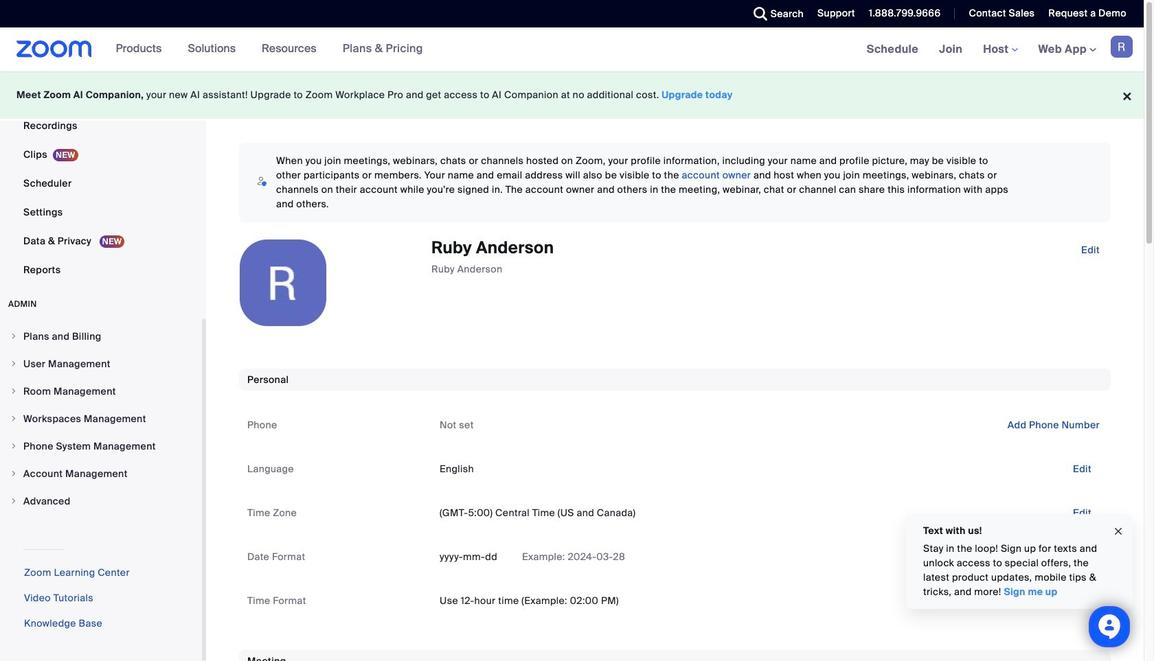 Task type: locate. For each thing, give the bounding box(es) containing it.
right image
[[10, 360, 18, 368], [10, 443, 18, 451]]

1 right image from the top
[[10, 333, 18, 341]]

5 menu item from the top
[[0, 434, 202, 460]]

zoom logo image
[[16, 41, 92, 58]]

1 vertical spatial right image
[[10, 443, 18, 451]]

close image
[[1113, 524, 1124, 540]]

right image
[[10, 333, 18, 341], [10, 388, 18, 396], [10, 415, 18, 423], [10, 470, 18, 478], [10, 498, 18, 506]]

1 menu item from the top
[[0, 324, 202, 350]]

footer
[[0, 71, 1144, 119]]

personal menu menu
[[0, 0, 202, 285]]

menu item
[[0, 324, 202, 350], [0, 351, 202, 377], [0, 379, 202, 405], [0, 406, 202, 432], [0, 434, 202, 460], [0, 461, 202, 487], [0, 489, 202, 515]]

5 right image from the top
[[10, 498, 18, 506]]

profile picture image
[[1111, 36, 1133, 58]]

4 menu item from the top
[[0, 406, 202, 432]]

right image for 1st menu item from the top
[[10, 333, 18, 341]]

right image for 2nd menu item from the bottom of the admin menu menu
[[10, 470, 18, 478]]

3 right image from the top
[[10, 415, 18, 423]]

2 menu item from the top
[[0, 351, 202, 377]]

banner
[[0, 27, 1144, 72]]

4 right image from the top
[[10, 470, 18, 478]]

admin menu menu
[[0, 324, 202, 516]]

1 right image from the top
[[10, 360, 18, 368]]

0 vertical spatial right image
[[10, 360, 18, 368]]

2 right image from the top
[[10, 388, 18, 396]]



Task type: vqa. For each thing, say whether or not it's contained in the screenshot.
User photo
yes



Task type: describe. For each thing, give the bounding box(es) containing it.
right image for 4th menu item from the top of the admin menu menu
[[10, 415, 18, 423]]

2 right image from the top
[[10, 443, 18, 451]]

right image for 1st menu item from the bottom of the admin menu menu
[[10, 498, 18, 506]]

right image for 5th menu item from the bottom
[[10, 388, 18, 396]]

product information navigation
[[106, 27, 434, 71]]

6 menu item from the top
[[0, 461, 202, 487]]

edit user photo image
[[272, 277, 294, 289]]

7 menu item from the top
[[0, 489, 202, 515]]

3 menu item from the top
[[0, 379, 202, 405]]

user photo image
[[240, 240, 326, 326]]

meetings navigation
[[857, 27, 1144, 72]]



